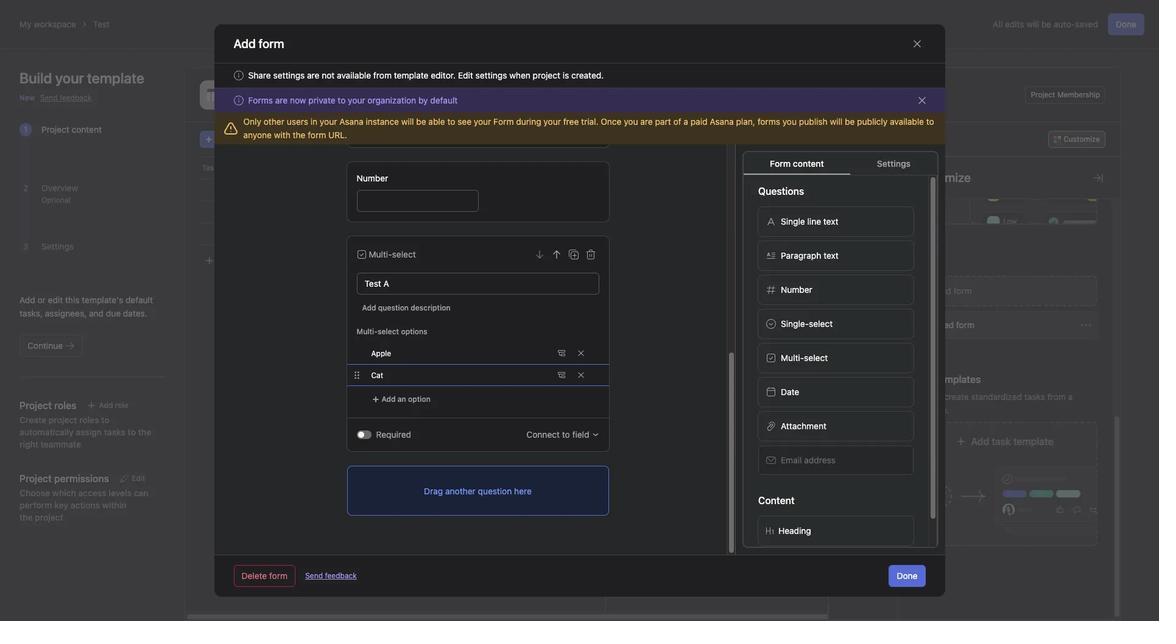 Task type: vqa. For each thing, say whether or not it's contained in the screenshot.
1st REMOVE OPTION image from the top Add branch image
yes



Task type: describe. For each thing, give the bounding box(es) containing it.
1 text from the top
[[824, 216, 838, 227]]

roles
[[79, 415, 99, 425]]

able
[[429, 116, 445, 127]]

project membership
[[1031, 90, 1101, 99]]

duplicate this question image
[[569, 250, 578, 260]]

free
[[564, 116, 579, 127]]

key
[[54, 500, 68, 511]]

perform
[[20, 500, 52, 511]]

connect to field
[[526, 430, 589, 440]]

forms
[[758, 116, 781, 127]]

0 vertical spatial number
[[357, 173, 388, 183]]

1 horizontal spatial are
[[307, 70, 320, 80]]

to right the private
[[338, 95, 346, 105]]

available inside only other users in your asana instance will be able to see your form during your free trial.  once you are part of a paid asana plan, forms you publish will be publicly available to anyone with the form url.
[[890, 116, 924, 127]]

add form
[[936, 286, 972, 296]]

your left free
[[544, 116, 561, 127]]

send feedback link inside add form dialog
[[305, 571, 357, 582]]

access
[[78, 488, 106, 498]]

done for topmost done button
[[1116, 19, 1137, 29]]

edit
[[48, 295, 63, 305]]

form content
[[770, 158, 824, 169]]

assign
[[76, 427, 102, 438]]

delete form
[[242, 571, 288, 581]]

list
[[301, 99, 311, 108]]

tasks inside the quickly create standardized tasks from a template.
[[1025, 392, 1046, 402]]

3 row from the top
[[185, 201, 1160, 224]]

0 vertical spatial send feedback link
[[40, 93, 92, 104]]

project permissions
[[20, 474, 109, 484]]

2 horizontal spatial will
[[1027, 19, 1040, 29]]

your right see
[[474, 116, 491, 127]]

add for add task
[[215, 135, 229, 144]]

a inside only other users in your asana instance will be able to see your form during your free trial.  once you are part of a paid asana plan, forms you publish will be publicly available to anyone with the form url.
[[684, 116, 689, 127]]

date
[[724, 163, 739, 172]]

2
[[23, 183, 28, 193]]

line
[[807, 216, 821, 227]]

project content button
[[41, 124, 102, 135]]

connect to field button
[[526, 428, 599, 442]]

forms for forms
[[913, 260, 941, 271]]

2 settings from the left
[[476, 70, 507, 80]]

remove option image
[[577, 372, 584, 379]]

add form button
[[913, 276, 1098, 307]]

automatically
[[20, 427, 74, 438]]

move this field up image
[[552, 250, 561, 260]]

delete form button
[[234, 566, 296, 587]]

1 horizontal spatial be
[[845, 116, 855, 127]]

task for task templates
[[856, 393, 871, 402]]

to down close icon
[[927, 116, 935, 127]]

a inside the quickly create standardized tasks from a template.
[[1069, 392, 1073, 402]]

due date
[[708, 163, 739, 172]]

form inside only other users in your asana instance will be able to see your form during your free trial.  once you are part of a paid asana plan, forms you publish will be publicly available to anyone with the form url.
[[494, 116, 514, 127]]

add for add form
[[936, 286, 952, 296]]

other
[[264, 116, 285, 127]]

default inside add or edit this template's default tasks, assignees, and due dates.
[[126, 295, 153, 305]]

1 asana from the left
[[340, 116, 364, 127]]

3
[[23, 241, 28, 252]]

to down add role button
[[101, 415, 110, 425]]

customize inside dropdown button
[[1064, 135, 1101, 144]]

0 vertical spatial multi-select
[[369, 249, 416, 260]]

add an option button
[[366, 391, 436, 408]]

of
[[674, 116, 682, 127]]

add form
[[234, 36, 284, 50]]

add role button
[[81, 397, 134, 414]]

see
[[458, 116, 472, 127]]

default view: list
[[254, 99, 311, 108]]

anyone
[[243, 130, 272, 140]]

address
[[804, 455, 836, 466]]

Question name text field
[[357, 273, 599, 295]]

dates.
[[123, 308, 147, 319]]

create project roles to automatically assign tasks to the right teammate
[[20, 415, 151, 450]]

add for add task template
[[972, 436, 990, 447]]

the inside create project roles to automatically assign tasks to the right teammate
[[138, 427, 151, 438]]

project for project content
[[41, 124, 69, 135]]

my workspace
[[20, 19, 76, 29]]

add role
[[99, 401, 128, 410]]

remove option image
[[577, 350, 584, 357]]

1 vertical spatial test
[[239, 77, 262, 91]]

assignees,
[[45, 308, 87, 319]]

add form dialog
[[214, 0, 945, 597]]

build
[[20, 69, 52, 87]]

template's
[[82, 295, 123, 305]]

levels
[[109, 488, 132, 498]]

add or edit this template's default tasks, assignees, and due dates.
[[20, 295, 153, 319]]

questions
[[758, 186, 804, 197]]

edit button
[[114, 470, 151, 488]]

due
[[708, 163, 722, 172]]

option
[[408, 395, 430, 404]]

0 horizontal spatial be
[[416, 116, 426, 127]]

1 vertical spatial multi-
[[357, 327, 378, 336]]

trial.
[[581, 116, 599, 127]]

untitled form button
[[913, 311, 1098, 339]]

all
[[993, 19, 1003, 29]]

2 horizontal spatial be
[[1042, 19, 1052, 29]]

single line text
[[781, 216, 838, 227]]

auto-
[[1054, 19, 1076, 29]]

1 vertical spatial settings
[[41, 241, 74, 252]]

workspace
[[34, 19, 76, 29]]

project roles
[[20, 400, 76, 411]]

1 you from the left
[[624, 116, 638, 127]]

task for add task
[[231, 135, 245, 144]]

to left see
[[448, 116, 455, 127]]

add task template
[[972, 436, 1054, 447]]

which
[[52, 488, 76, 498]]

add task template button
[[908, 422, 1103, 547]]

new send feedback
[[20, 93, 92, 102]]

move this field down image
[[534, 250, 544, 260]]

0 horizontal spatial done button
[[889, 566, 926, 587]]

remove field image
[[586, 250, 595, 260]]

close details image
[[1094, 173, 1104, 183]]

choose which access levels can perform key actions within the project
[[20, 488, 148, 523]]

role
[[115, 401, 128, 410]]

to down role
[[128, 427, 136, 438]]

overview button
[[41, 183, 78, 193]]

your right in
[[320, 116, 337, 127]]

share settings are not available from template editor. edit settings when project is created.
[[248, 70, 604, 80]]

1 vertical spatial are
[[275, 95, 288, 105]]

drag another question here
[[424, 486, 532, 496]]

0 horizontal spatial feedback
[[60, 93, 92, 102]]

part
[[655, 116, 671, 127]]

continue
[[27, 341, 63, 351]]

optional
[[41, 196, 70, 205]]

another
[[445, 486, 476, 496]]

not
[[322, 70, 335, 80]]



Task type: locate. For each thing, give the bounding box(es) containing it.
task for task name
[[202, 163, 218, 172]]

add inside button
[[215, 135, 229, 144]]

1 horizontal spatial the
[[293, 130, 306, 140]]

1 horizontal spatial forms
[[913, 260, 941, 271]]

with
[[274, 130, 291, 140]]

switch
[[357, 431, 371, 439]]

default inside add form dialog
[[430, 95, 458, 105]]

attachment
[[781, 421, 827, 431]]

send feedback
[[305, 572, 357, 581]]

0 horizontal spatial will
[[401, 116, 414, 127]]

0 vertical spatial the
[[293, 130, 306, 140]]

from inside add form dialog
[[374, 70, 392, 80]]

0 horizontal spatial the
[[138, 427, 151, 438]]

1 horizontal spatial customize
[[1064, 135, 1101, 144]]

0 horizontal spatial are
[[275, 95, 288, 105]]

question inside add question description button
[[378, 303, 409, 313]]

from up "organization"
[[374, 70, 392, 80]]

1 horizontal spatial tasks
[[1025, 392, 1046, 402]]

quickly create standardized tasks from a template.
[[913, 392, 1073, 416]]

1 vertical spatial a
[[1069, 392, 1073, 402]]

connect
[[526, 430, 560, 440]]

1 horizontal spatial you
[[783, 116, 797, 127]]

form for untitled form
[[957, 320, 975, 330]]

1 vertical spatial number
[[781, 285, 813, 295]]

publicly
[[858, 116, 888, 127]]

row
[[185, 157, 1160, 179], [185, 179, 1160, 202], [185, 201, 1160, 224], [185, 223, 1160, 246]]

form right delete
[[269, 571, 288, 581]]

form right untitled
[[957, 320, 975, 330]]

can
[[134, 488, 148, 498]]

from right standardized
[[1048, 392, 1066, 402]]

0 vertical spatial default
[[430, 95, 458, 105]]

email
[[781, 455, 802, 466]]

0 vertical spatial form
[[494, 116, 514, 127]]

0 horizontal spatial tasks
[[104, 427, 126, 438]]

project content
[[41, 124, 102, 135]]

question up multi-select options
[[378, 303, 409, 313]]

0 horizontal spatial settings
[[273, 70, 305, 80]]

project left membership
[[1031, 90, 1056, 99]]

task inside task templates
[[856, 393, 871, 402]]

text right paragraph at the top of page
[[824, 250, 839, 261]]

content down "new send feedback"
[[72, 124, 102, 135]]

0 horizontal spatial project
[[41, 124, 69, 135]]

0 horizontal spatial edit
[[132, 474, 145, 483]]

be left publicly at the right
[[845, 116, 855, 127]]

task down the quickly create standardized tasks from a template.
[[992, 436, 1011, 447]]

project up automatically
[[49, 415, 77, 425]]

will right instance
[[401, 116, 414, 127]]

content for project content
[[72, 124, 102, 135]]

options
[[401, 327, 427, 336]]

project left is
[[533, 70, 561, 80]]

are left part
[[641, 116, 653, 127]]

0 horizontal spatial number
[[357, 173, 388, 183]]

1 down new
[[24, 124, 28, 135]]

now
[[290, 95, 306, 105]]

2 row from the top
[[185, 179, 1160, 202]]

0 horizontal spatial 1
[[24, 124, 28, 135]]

0 vertical spatial task
[[202, 163, 218, 172]]

0 horizontal spatial from
[[374, 70, 392, 80]]

single
[[781, 216, 805, 227]]

0 vertical spatial template
[[394, 70, 429, 80]]

project inside add form dialog
[[533, 70, 561, 80]]

template inside button
[[1014, 436, 1054, 447]]

project
[[533, 70, 561, 80], [49, 415, 77, 425]]

available up forms are now private to your organization by default in the left of the page
[[337, 70, 371, 80]]

1 vertical spatial from
[[1048, 392, 1066, 402]]

1 horizontal spatial available
[[890, 116, 924, 127]]

the down users
[[293, 130, 306, 140]]

1 horizontal spatial number
[[781, 285, 813, 295]]

add left role
[[99, 401, 113, 410]]

project for project membership
[[1031, 90, 1056, 99]]

1 vertical spatial default
[[126, 295, 153, 305]]

question left here in the left bottom of the page
[[478, 486, 512, 496]]

right teammate
[[20, 439, 81, 450]]

forms up only
[[248, 95, 273, 105]]

1 horizontal spatial send
[[305, 572, 323, 581]]

to
[[338, 95, 346, 105], [448, 116, 455, 127], [927, 116, 935, 127], [101, 415, 110, 425], [128, 427, 136, 438], [562, 430, 570, 440]]

field
[[572, 430, 589, 440]]

1 vertical spatial done
[[897, 571, 918, 581]]

tags
[[865, 163, 882, 172]]

0 vertical spatial done button
[[1108, 13, 1145, 35]]

row containing task name
[[185, 157, 1160, 179]]

2 text from the top
[[824, 250, 839, 261]]

0 vertical spatial feedback
[[60, 93, 92, 102]]

1 horizontal spatial multi-select
[[781, 353, 828, 363]]

choose
[[20, 488, 50, 498]]

single-select
[[781, 319, 833, 329]]

0 vertical spatial available
[[337, 70, 371, 80]]

0 vertical spatial text
[[824, 216, 838, 227]]

0 vertical spatial send
[[40, 93, 58, 102]]

only
[[243, 116, 261, 127]]

1 horizontal spatial test
[[239, 77, 262, 91]]

text right line
[[824, 216, 838, 227]]

add down the quickly create standardized tasks from a template.
[[972, 436, 990, 447]]

be left 'able'
[[416, 116, 426, 127]]

rules
[[854, 274, 873, 283]]

tasks inside create project roles to automatically assign tasks to the right teammate
[[104, 427, 126, 438]]

test
[[93, 19, 110, 29], [239, 77, 262, 91]]

1 inside the 1 2 3
[[24, 124, 28, 135]]

date
[[781, 387, 799, 397]]

add inside add or edit this template's default tasks, assignees, and due dates.
[[20, 295, 35, 305]]

1 vertical spatial type an option name field
[[366, 365, 553, 386]]

1 down "rules"
[[853, 333, 856, 342]]

0 vertical spatial done
[[1116, 19, 1137, 29]]

add branch image
[[558, 372, 565, 379]]

settings up now
[[273, 70, 305, 80]]

0 vertical spatial task
[[231, 135, 245, 144]]

are inside only other users in your asana instance will be able to see your form during your free trial.  once you are part of a paid asana plan, forms you publish will be publicly available to anyone with the form url.
[[641, 116, 653, 127]]

form down in
[[308, 130, 326, 140]]

be left 'auto-' at the top of the page
[[1042, 19, 1052, 29]]

task up templates
[[856, 393, 871, 402]]

asana up url.
[[340, 116, 364, 127]]

be
[[1042, 19, 1052, 29], [416, 116, 426, 127], [845, 116, 855, 127]]

once
[[601, 116, 622, 127]]

settings inside add form dialog
[[877, 158, 911, 169]]

forms up add form
[[913, 260, 941, 271]]

2 vertical spatial are
[[641, 116, 653, 127]]

1 vertical spatial multi-select
[[781, 353, 828, 363]]

1 vertical spatial send
[[305, 572, 323, 581]]

0 vertical spatial edit
[[458, 70, 473, 80]]

1 vertical spatial available
[[890, 116, 924, 127]]

content inside add form dialog
[[793, 158, 824, 169]]

0 horizontal spatial form
[[494, 116, 514, 127]]

2 asana from the left
[[710, 116, 734, 127]]

0 horizontal spatial a
[[684, 116, 689, 127]]

Type an option name field
[[366, 343, 553, 364], [366, 365, 553, 386]]

tasks right standardized
[[1025, 392, 1046, 402]]

type an option name field down options
[[366, 343, 553, 364]]

content
[[758, 495, 795, 506]]

1 horizontal spatial asana
[[710, 116, 734, 127]]

1 horizontal spatial will
[[830, 116, 843, 127]]

close image
[[917, 96, 927, 105]]

overview optional
[[41, 183, 78, 205]]

0 vertical spatial are
[[307, 70, 320, 80]]

create
[[20, 415, 46, 425]]

0 vertical spatial from
[[374, 70, 392, 80]]

1 horizontal spatial task
[[992, 436, 1011, 447]]

my workspace link
[[20, 19, 76, 29]]

form inside only other users in your asana instance will be able to see your form during your free trial.  once you are part of a paid asana plan, forms you publish will be publicly available to anyone with the form url.
[[308, 130, 326, 140]]

0 horizontal spatial default
[[126, 295, 153, 305]]

your right the private
[[348, 95, 365, 105]]

add for add role
[[99, 401, 113, 410]]

form for 1 form
[[858, 333, 874, 342]]

0 horizontal spatial task
[[231, 135, 245, 144]]

1 row from the top
[[185, 157, 1160, 179]]

when
[[510, 70, 531, 80]]

heading
[[779, 526, 811, 536]]

1 vertical spatial text
[[824, 250, 839, 261]]

1 horizontal spatial a
[[1069, 392, 1073, 402]]

1 horizontal spatial settings
[[877, 158, 911, 169]]

add left an
[[381, 395, 396, 404]]

1 vertical spatial forms
[[913, 260, 941, 271]]

test up default
[[239, 77, 262, 91]]

form up untitled form
[[954, 286, 972, 296]]

0 horizontal spatial send feedback link
[[40, 93, 92, 104]]

1 horizontal spatial 1
[[853, 333, 856, 342]]

quickly
[[913, 392, 942, 402]]

1 vertical spatial send feedback link
[[305, 571, 357, 582]]

due
[[106, 308, 121, 319]]

feedback
[[60, 93, 92, 102], [325, 572, 357, 581]]

saved
[[1076, 19, 1099, 29]]

or
[[38, 295, 46, 305]]

1 for 1 2 3
[[24, 124, 28, 135]]

settings down publicly at the right
[[877, 158, 911, 169]]

projects
[[781, 163, 809, 172]]

switch inside add form dialog
[[357, 431, 371, 439]]

1 vertical spatial content
[[793, 158, 824, 169]]

default right "by"
[[430, 95, 458, 105]]

1 horizontal spatial from
[[1048, 392, 1066, 402]]

customize
[[1064, 135, 1101, 144], [913, 171, 971, 185]]

1
[[24, 124, 28, 135], [853, 333, 856, 342]]

1 horizontal spatial feedback
[[325, 572, 357, 581]]

will right edits
[[1027, 19, 1040, 29]]

0 vertical spatial multi-
[[369, 249, 392, 260]]

1 horizontal spatial content
[[793, 158, 824, 169]]

0 horizontal spatial settings
[[41, 241, 74, 252]]

settings right "3"
[[41, 241, 74, 252]]

med
[[1004, 191, 1019, 200]]

forms inside add form dialog
[[248, 95, 273, 105]]

0 horizontal spatial send
[[40, 93, 58, 102]]

add
[[215, 135, 229, 144], [936, 286, 952, 296], [20, 295, 35, 305], [362, 303, 376, 313], [381, 395, 396, 404], [99, 401, 113, 410], [972, 436, 990, 447]]

2 you from the left
[[783, 116, 797, 127]]

2 vertical spatial multi-
[[781, 353, 804, 363]]

add up untitled
[[936, 286, 952, 296]]

number
[[357, 173, 388, 183], [781, 285, 813, 295]]

delete
[[242, 571, 267, 581]]

test right workspace
[[93, 19, 110, 29]]

number down instance
[[357, 173, 388, 183]]

done inside add form dialog
[[897, 571, 918, 581]]

1 horizontal spatial template
[[1014, 436, 1054, 447]]

settings button
[[41, 241, 74, 252]]

settings left when
[[476, 70, 507, 80]]

form
[[494, 116, 514, 127], [770, 158, 791, 169]]

done button
[[1108, 13, 1145, 35], [889, 566, 926, 587]]

asana right paid at the right top of the page
[[710, 116, 734, 127]]

forms
[[248, 95, 273, 105], [913, 260, 941, 271]]

type an option name field up option
[[366, 365, 553, 386]]

0 horizontal spatial task
[[202, 163, 218, 172]]

add for add question description
[[362, 303, 376, 313]]

add branch image
[[558, 350, 565, 357]]

task
[[202, 163, 218, 172], [856, 393, 871, 402]]

the up edit button
[[138, 427, 151, 438]]

are left not
[[307, 70, 320, 80]]

publish
[[799, 116, 828, 127]]

1 vertical spatial feedback
[[325, 572, 357, 581]]

multi- up date
[[781, 353, 804, 363]]

number up single-
[[781, 285, 813, 295]]

continue button
[[20, 335, 83, 357]]

1 vertical spatial form
[[770, 158, 791, 169]]

edit up the can
[[132, 474, 145, 483]]

edit inside add form dialog
[[458, 70, 473, 80]]

you right once
[[624, 116, 638, 127]]

1 horizontal spatial form
[[770, 158, 791, 169]]

1 settings from the left
[[273, 70, 305, 80]]

you right forms
[[783, 116, 797, 127]]

form down "rules"
[[858, 333, 874, 342]]

form up the questions
[[770, 158, 791, 169]]

project membership button
[[1026, 87, 1106, 104]]

form left during
[[494, 116, 514, 127]]

0 vertical spatial question
[[378, 303, 409, 313]]

task left name at the left
[[202, 163, 218, 172]]

1 horizontal spatial default
[[430, 95, 458, 105]]

template down the quickly create standardized tasks from a template.
[[1014, 436, 1054, 447]]

actions
[[71, 500, 100, 511]]

standardized
[[972, 392, 1023, 402]]

task down only
[[231, 135, 245, 144]]

task inside button
[[992, 436, 1011, 447]]

2 type an option name field from the top
[[366, 365, 553, 386]]

default
[[254, 99, 279, 108]]

multi-select down 'single-select'
[[781, 353, 828, 363]]

send right new
[[40, 93, 58, 102]]

are left now
[[275, 95, 288, 105]]

asana
[[340, 116, 364, 127], [710, 116, 734, 127]]

the inside only other users in your asana instance will be able to see your form during your free trial.  once you are part of a paid asana plan, forms you publish will be publicly available to anyone with the form url.
[[293, 130, 306, 140]]

1 2 3
[[23, 124, 28, 252]]

add up tasks,
[[20, 295, 35, 305]]

low
[[1004, 217, 1018, 226]]

form for delete form
[[269, 571, 288, 581]]

done for the left done button
[[897, 571, 918, 581]]

will
[[1027, 19, 1040, 29], [401, 116, 414, 127], [830, 116, 843, 127]]

available down close icon
[[890, 116, 924, 127]]

1 for 1 form
[[853, 333, 856, 342]]

tasks,
[[20, 308, 43, 319]]

task templates
[[846, 393, 881, 413]]

edit right editor.
[[458, 70, 473, 80]]

within
[[102, 500, 126, 511]]

forms for forms are now private to your organization by default
[[248, 95, 273, 105]]

add up multi-select options
[[362, 303, 376, 313]]

add for add an option
[[381, 395, 396, 404]]

1 horizontal spatial task
[[856, 393, 871, 402]]

template inside add form dialog
[[394, 70, 429, 80]]

required
[[376, 430, 411, 440]]

will right the publish
[[830, 116, 843, 127]]

here
[[514, 486, 532, 496]]

this
[[65, 295, 80, 305]]

add for add or edit this template's default tasks, assignees, and due dates.
[[20, 295, 35, 305]]

build your template
[[20, 69, 144, 87]]

send right delete form
[[305, 572, 323, 581]]

organization
[[368, 95, 416, 105]]

form for add form
[[954, 286, 972, 296]]

0 horizontal spatial test
[[93, 19, 110, 29]]

edit inside button
[[132, 474, 145, 483]]

task for add task template
[[992, 436, 1011, 447]]

0 horizontal spatial multi-select
[[369, 249, 416, 260]]

add task button
[[200, 131, 251, 148]]

0 horizontal spatial available
[[337, 70, 371, 80]]

multi- up add question description
[[369, 249, 392, 260]]

4 row from the top
[[185, 223, 1160, 246]]

feedback inside add form dialog
[[325, 572, 357, 581]]

content for form content
[[793, 158, 824, 169]]

project
[[1031, 90, 1056, 99], [41, 124, 69, 135]]

edits
[[1006, 19, 1025, 29]]

1 vertical spatial customize
[[913, 171, 971, 185]]

project inside button
[[1031, 90, 1056, 99]]

multi-select up add question description
[[369, 249, 416, 260]]

0 horizontal spatial project
[[49, 415, 77, 425]]

tasks right "assign"
[[104, 427, 126, 438]]

task inside button
[[231, 135, 245, 144]]

to inside 'dropdown button'
[[562, 430, 570, 440]]

1 vertical spatial tasks
[[104, 427, 126, 438]]

template image
[[207, 88, 222, 102]]

paid
[[691, 116, 708, 127]]

1 vertical spatial project
[[49, 415, 77, 425]]

available
[[337, 70, 371, 80], [890, 116, 924, 127]]

multi-select
[[369, 249, 416, 260], [781, 353, 828, 363]]

send feedback link
[[40, 93, 92, 104], [305, 571, 357, 582]]

add up the task name
[[215, 135, 229, 144]]

share
[[248, 70, 271, 80]]

0 vertical spatial project
[[533, 70, 561, 80]]

1 horizontal spatial project
[[1031, 90, 1056, 99]]

0 horizontal spatial done
[[897, 571, 918, 581]]

content up the questions
[[793, 158, 824, 169]]

from inside the quickly create standardized tasks from a template.
[[1048, 392, 1066, 402]]

0 horizontal spatial you
[[624, 116, 638, 127]]

default up the 'dates.'
[[126, 295, 153, 305]]

email address
[[781, 455, 836, 466]]

project down "new send feedback"
[[41, 124, 69, 135]]

templates
[[846, 404, 881, 413]]

close this dialog image
[[913, 39, 922, 48]]

to left "field" in the bottom of the page
[[562, 430, 570, 440]]

1 vertical spatial question
[[478, 486, 512, 496]]

1 type an option name field from the top
[[366, 343, 553, 364]]

project inside create project roles to automatically assign tasks to the right teammate
[[49, 415, 77, 425]]

0 vertical spatial forms
[[248, 95, 273, 105]]

1 horizontal spatial settings
[[476, 70, 507, 80]]

send inside add form dialog
[[305, 572, 323, 581]]

0 vertical spatial test
[[93, 19, 110, 29]]

url.
[[329, 130, 347, 140]]

and
[[89, 308, 104, 319]]

overview
[[41, 183, 78, 193]]

template up "by"
[[394, 70, 429, 80]]

1 horizontal spatial question
[[478, 486, 512, 496]]

multi- down add question description button
[[357, 327, 378, 336]]

1 vertical spatial 1
[[853, 333, 856, 342]]



